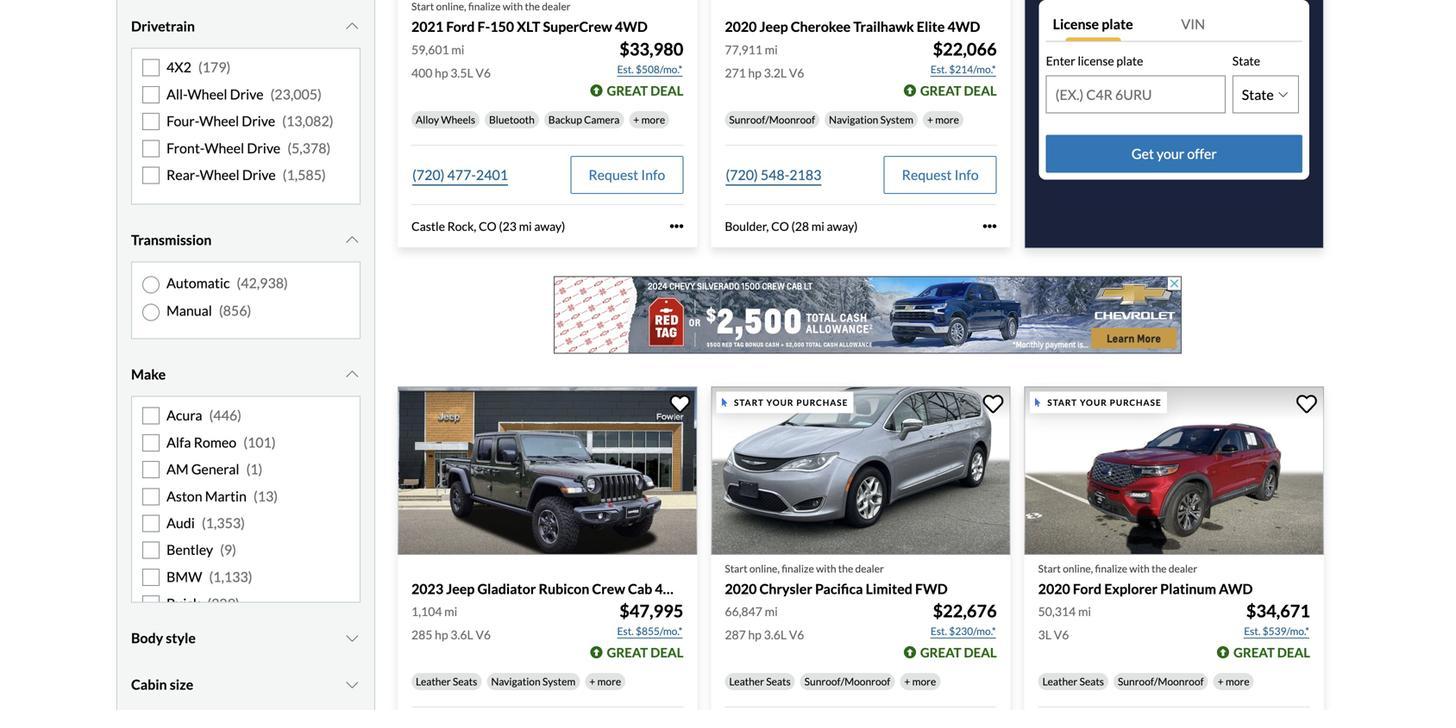 Task type: vqa. For each thing, say whether or not it's contained in the screenshot.
"thigh" on the left of page
no



Task type: describe. For each thing, give the bounding box(es) containing it.
navigation system for $47,995
[[491, 676, 576, 688]]

sarge green clearcoat 2023 jeep gladiator rubicon crew cab 4wd pickup truck four-wheel drive 8-speed automatic image
[[398, 387, 697, 555]]

(720) 477-2401
[[412, 166, 508, 183]]

leather for $34,671
[[1043, 676, 1078, 688]]

(1,585)
[[283, 166, 326, 183]]

mi for $22,676
[[765, 605, 778, 619]]

manual
[[166, 303, 212, 319]]

online, for $22,676
[[750, 563, 780, 575]]

start your purchase for $34,671
[[1048, 398, 1162, 408]]

navigation for $22,066
[[829, 113, 878, 126]]

wheel for rear-
[[200, 166, 239, 183]]

more down the est. $230/mo.* button
[[912, 676, 936, 688]]

(329)
[[207, 596, 240, 613]]

purchase for $22,676
[[797, 398, 848, 408]]

backup camera
[[549, 113, 620, 126]]

548-
[[761, 166, 790, 183]]

dealer for $34,671
[[1169, 563, 1198, 575]]

mi for $33,980
[[451, 42, 464, 57]]

est. $855/mo.* button
[[616, 623, 684, 641]]

great for $22,676
[[920, 645, 962, 661]]

2020 up 77,911
[[725, 18, 757, 35]]

platinum
[[1160, 581, 1216, 598]]

start online, finalize with the dealer 2021 ford f-150 xlt supercrew 4wd
[[412, 0, 648, 35]]

1,104
[[412, 605, 442, 619]]

59,601
[[412, 42, 449, 57]]

start right mouse pointer icon in the bottom of the page
[[734, 398, 764, 408]]

the for $34,671
[[1152, 563, 1167, 575]]

info for (720) 548-2183
[[955, 166, 979, 183]]

sunroof/moonroof for $34,671
[[1118, 676, 1204, 688]]

drivetrain
[[131, 18, 195, 35]]

navigation system for $22,066
[[829, 113, 914, 126]]

license
[[1078, 54, 1114, 68]]

4wd inside start online, finalize with the dealer 2021 ford f-150 xlt supercrew 4wd
[[615, 18, 648, 35]]

leather for $22,676
[[729, 676, 764, 688]]

deal for $34,671
[[1277, 645, 1310, 661]]

+ more down "est. $214/mo.*" button
[[927, 113, 959, 126]]

am
[[166, 461, 189, 478]]

drive for rear-wheel drive
[[242, 166, 276, 183]]

rubicon
[[539, 581, 589, 598]]

cabin size button
[[131, 664, 361, 707]]

est. for $47,995
[[617, 625, 634, 638]]

$508/mo.*
[[636, 63, 683, 75]]

v6 for $33,980
[[476, 65, 491, 80]]

seats for $22,676
[[766, 676, 791, 688]]

(1,353)
[[202, 515, 245, 532]]

pacifica
[[815, 581, 863, 598]]

fwd
[[915, 581, 948, 598]]

bluetooth
[[489, 113, 535, 126]]

great deal for $34,671
[[1234, 645, 1310, 661]]

finalize inside start online, finalize with the dealer 2021 ford f-150 xlt supercrew 4wd
[[468, 0, 501, 13]]

more down 'est. $539/mo.*' button
[[1226, 676, 1250, 688]]

271
[[725, 65, 746, 80]]

purchase for $34,671
[[1110, 398, 1162, 408]]

+ more right camera
[[633, 113, 665, 126]]

with for $22,676
[[816, 563, 836, 575]]

(446)
[[209, 407, 242, 424]]

body style
[[131, 630, 196, 647]]

(13,082)
[[282, 113, 333, 129]]

v6 for $47,995
[[476, 628, 491, 643]]

Enter license plate field
[[1047, 76, 1225, 113]]

drive for four-wheel drive
[[242, 113, 275, 129]]

sunroof/moonroof for $22,676
[[805, 676, 891, 688]]

$34,671
[[1247, 601, 1310, 622]]

4x2
[[166, 59, 191, 76]]

2401
[[476, 166, 508, 183]]

drive for front-wheel drive
[[247, 140, 281, 156]]

287
[[725, 628, 746, 643]]

mi for $47,995
[[444, 605, 457, 619]]

1 vertical spatial plate
[[1117, 54, 1143, 68]]

request info for 2401
[[589, 166, 665, 183]]

get your offer
[[1132, 145, 1217, 162]]

your for $34,671
[[1080, 398, 1107, 408]]

$230/mo.*
[[949, 625, 996, 638]]

3.6l for $47,995
[[451, 628, 473, 643]]

(101)
[[243, 434, 276, 451]]

2023 jeep gladiator rubicon crew cab 4wd
[[412, 581, 688, 598]]

more down "est. $214/mo.*" button
[[935, 113, 959, 126]]

66,847
[[725, 605, 763, 619]]

(720) 548-2183
[[726, 166, 822, 183]]

dealer inside start online, finalize with the dealer 2021 ford f-150 xlt supercrew 4wd
[[542, 0, 571, 13]]

59,601 mi 400 hp 3.5l v6
[[412, 42, 491, 80]]

2020 jeep cherokee trailhawk elite 4wd
[[725, 18, 980, 35]]

start your purchase for $22,676
[[734, 398, 848, 408]]

enter license plate
[[1046, 54, 1143, 68]]

online, inside start online, finalize with the dealer 2021 ford f-150 xlt supercrew 4wd
[[436, 0, 466, 13]]

dealer for $22,676
[[855, 563, 884, 575]]

body style button
[[131, 617, 361, 661]]

hp for $33,980
[[435, 65, 448, 80]]

navigation for $47,995
[[491, 676, 541, 688]]

$34,671 est. $539/mo.*
[[1244, 601, 1310, 638]]

(28
[[792, 219, 809, 234]]

alloy wheels
[[416, 113, 475, 126]]

aston martin (13)
[[166, 488, 278, 505]]

1 horizontal spatial 4wd
[[655, 581, 688, 598]]

ford for explorer
[[1073, 581, 1102, 598]]

info for (720) 477-2401
[[641, 166, 665, 183]]

400
[[412, 65, 433, 80]]

plate inside tab
[[1102, 16, 1133, 33]]

great for $34,671
[[1234, 645, 1275, 661]]

license
[[1053, 16, 1099, 33]]

make
[[131, 366, 166, 383]]

(856)
[[219, 303, 251, 319]]

get
[[1132, 145, 1154, 162]]

supercrew
[[543, 18, 612, 35]]

castle rock, co (23 mi away)
[[412, 219, 565, 234]]

3l
[[1038, 628, 1052, 643]]

front-
[[166, 140, 205, 156]]

(179)
[[198, 59, 231, 76]]

wheel for four-
[[199, 113, 239, 129]]

2 horizontal spatial 4wd
[[948, 18, 980, 35]]

four-
[[166, 113, 199, 129]]

285
[[412, 628, 433, 643]]

am general (1)
[[166, 461, 263, 478]]

aston
[[166, 488, 202, 505]]

mi for $34,671
[[1078, 605, 1091, 619]]

50,314
[[1038, 605, 1076, 619]]

v6 inside 50,314 mi 3l v6
[[1054, 628, 1069, 643]]

$47,995 est. $855/mo.*
[[617, 601, 684, 638]]

cab
[[628, 581, 652, 598]]

cherokee
[[791, 18, 851, 35]]

deal for $47,995
[[651, 645, 684, 661]]

v6 for $22,066
[[789, 65, 804, 80]]

(720) for (720) 477-2401
[[412, 166, 445, 183]]

jeep for $47,995
[[446, 581, 475, 598]]

deal for $33,980
[[651, 83, 684, 98]]

castle
[[412, 219, 445, 234]]

est. for $33,980
[[617, 63, 634, 75]]

ellipsis h image
[[670, 220, 684, 233]]

rapid red metallic tinted clearcoat 2020 ford explorer platinum awd suv / crossover all-wheel drive automatic image
[[1025, 387, 1324, 555]]

(720) 548-2183 button
[[725, 156, 822, 194]]

$539/mo.*
[[1263, 625, 1310, 638]]

billet silver metallic clearcoat 2020 chrysler pacifica limited fwd minivan front-wheel drive 9-speed automatic image
[[711, 387, 1011, 555]]

1 leather from the left
[[416, 676, 451, 688]]

3.5l
[[451, 65, 473, 80]]

$214/mo.*
[[949, 63, 996, 75]]

request for 2183
[[902, 166, 952, 183]]

$22,676 est. $230/mo.*
[[931, 601, 997, 638]]

start for pacifica
[[725, 563, 748, 575]]

66,847 mi 287 hp 3.6l v6
[[725, 605, 804, 643]]

finalize for $34,671
[[1095, 563, 1128, 575]]

+ more down 'est. $539/mo.*' button
[[1218, 676, 1250, 688]]

(13)
[[254, 488, 278, 505]]

boulder,
[[725, 219, 769, 234]]

offer
[[1187, 145, 1217, 162]]



Task type: locate. For each thing, give the bounding box(es) containing it.
1 vertical spatial chevron down image
[[344, 679, 361, 692]]

mi down chrysler
[[765, 605, 778, 619]]

jeep right "2023"
[[446, 581, 475, 598]]

seats down 50,314 mi 3l v6
[[1080, 676, 1104, 688]]

start for f-
[[412, 0, 434, 13]]

deal for $22,066
[[964, 83, 997, 98]]

vin
[[1181, 16, 1205, 33]]

leather seats down 285
[[416, 676, 477, 688]]

finalize up explorer
[[1095, 563, 1128, 575]]

0 horizontal spatial info
[[641, 166, 665, 183]]

leather
[[416, 676, 451, 688], [729, 676, 764, 688], [1043, 676, 1078, 688]]

2 purchase from the left
[[1110, 398, 1162, 408]]

seats
[[453, 676, 477, 688], [766, 676, 791, 688], [1080, 676, 1104, 688]]

0 horizontal spatial seats
[[453, 676, 477, 688]]

est. $508/mo.* button
[[616, 61, 684, 78]]

deal for $22,676
[[964, 645, 997, 661]]

start up 2021
[[412, 0, 434, 13]]

manual (856)
[[166, 303, 251, 319]]

sunroof/moonroof
[[729, 113, 815, 126], [805, 676, 891, 688], [1118, 676, 1204, 688]]

0 horizontal spatial navigation
[[491, 676, 541, 688]]

1 vertical spatial ford
[[1073, 581, 1102, 598]]

0 vertical spatial navigation system
[[829, 113, 914, 126]]

1 horizontal spatial ford
[[1073, 581, 1102, 598]]

more down est. $855/mo.* button
[[597, 676, 621, 688]]

77,911 mi 271 hp 3.2l v6
[[725, 42, 804, 80]]

chevron down image inside transmission dropdown button
[[344, 234, 361, 247]]

finalize up f-
[[468, 0, 501, 13]]

co left (28
[[771, 219, 789, 234]]

2020 for $34,671
[[1038, 581, 1070, 598]]

2 3.6l from the left
[[764, 628, 787, 643]]

great down est. $855/mo.* button
[[607, 645, 648, 661]]

hp for $47,995
[[435, 628, 448, 643]]

est. inside $47,995 est. $855/mo.*
[[617, 625, 634, 638]]

50,314 mi 3l v6
[[1038, 605, 1091, 643]]

mi inside '77,911 mi 271 hp 3.2l v6'
[[765, 42, 778, 57]]

0 horizontal spatial away)
[[534, 219, 565, 234]]

3.6l
[[451, 628, 473, 643], [764, 628, 787, 643]]

ford up 50,314
[[1073, 581, 1102, 598]]

deal down $855/mo.*
[[651, 645, 684, 661]]

1 horizontal spatial co
[[771, 219, 789, 234]]

1 horizontal spatial away)
[[827, 219, 858, 234]]

acura (446)
[[166, 407, 242, 424]]

drive up four-wheel drive (13,082)
[[230, 86, 264, 103]]

1 away) from the left
[[534, 219, 565, 234]]

start inside start online, finalize with the dealer 2021 ford f-150 xlt supercrew 4wd
[[412, 0, 434, 13]]

seats down 66,847 mi 287 hp 3.6l v6 on the bottom right of page
[[766, 676, 791, 688]]

great for $33,980
[[607, 83, 648, 98]]

great deal for $33,980
[[607, 83, 684, 98]]

with inside start online, finalize with the dealer 2020 chrysler pacifica limited fwd
[[816, 563, 836, 575]]

1 horizontal spatial finalize
[[782, 563, 814, 575]]

1 horizontal spatial leather seats
[[729, 676, 791, 688]]

mi inside the "59,601 mi 400 hp 3.5l v6"
[[451, 42, 464, 57]]

2 co from the left
[[771, 219, 789, 234]]

est. down "$22,066"
[[931, 63, 947, 75]]

rear-
[[166, 166, 200, 183]]

0 horizontal spatial start your purchase
[[734, 398, 848, 408]]

0 vertical spatial plate
[[1102, 16, 1133, 33]]

2 leather seats from the left
[[729, 676, 791, 688]]

with up the 150
[[503, 0, 523, 13]]

trailhawk
[[853, 18, 914, 35]]

2 chevron down image from the top
[[344, 679, 361, 692]]

0 vertical spatial jeep
[[760, 18, 788, 35]]

v6 inside '77,911 mi 271 hp 3.2l v6'
[[789, 65, 804, 80]]

purchase
[[797, 398, 848, 408], [1110, 398, 1162, 408]]

2 vertical spatial chevron down image
[[344, 632, 361, 646]]

2 horizontal spatial seats
[[1080, 676, 1104, 688]]

0 vertical spatial chevron down image
[[344, 368, 361, 382]]

2020 inside start online, finalize with the dealer 2020 chrysler pacifica limited fwd
[[725, 581, 757, 598]]

mi up 3.5l
[[451, 42, 464, 57]]

drive down front-wheel drive (5,378)
[[242, 166, 276, 183]]

mi right (28
[[812, 219, 825, 234]]

great deal down est. $508/mo.* button
[[607, 83, 684, 98]]

(23
[[499, 219, 517, 234]]

2 horizontal spatial leather
[[1043, 676, 1078, 688]]

0 horizontal spatial request
[[589, 166, 639, 183]]

automatic (42,938)
[[166, 275, 288, 292]]

2 away) from the left
[[827, 219, 858, 234]]

your for $22,676
[[767, 398, 794, 408]]

2 horizontal spatial the
[[1152, 563, 1167, 575]]

with for $34,671
[[1130, 563, 1150, 575]]

online, for $34,671
[[1063, 563, 1093, 575]]

3.6l inside 1,104 mi 285 hp 3.6l v6
[[451, 628, 473, 643]]

0 vertical spatial system
[[880, 113, 914, 126]]

great down the est. $230/mo.* button
[[920, 645, 962, 661]]

request for 2401
[[589, 166, 639, 183]]

backup
[[549, 113, 582, 126]]

477-
[[447, 166, 476, 183]]

request info button up ellipsis h icon
[[884, 156, 997, 194]]

leather seats for $22,676
[[729, 676, 791, 688]]

start right mouse pointer image
[[1048, 398, 1078, 408]]

the up explorer
[[1152, 563, 1167, 575]]

2020 inside the start online, finalize with the dealer 2020 ford explorer platinum awd
[[1038, 581, 1070, 598]]

2 chevron down image from the top
[[344, 234, 361, 247]]

2 seats from the left
[[766, 676, 791, 688]]

start up 66,847 on the right bottom
[[725, 563, 748, 575]]

chevron down image for cabin size
[[344, 679, 361, 692]]

deal down $230/mo.*
[[964, 645, 997, 661]]

2 horizontal spatial leather seats
[[1043, 676, 1104, 688]]

mi inside 66,847 mi 287 hp 3.6l v6
[[765, 605, 778, 619]]

seats down 1,104 mi 285 hp 3.6l v6
[[453, 676, 477, 688]]

leather seats down 287
[[729, 676, 791, 688]]

(720) for (720) 548-2183
[[726, 166, 758, 183]]

start inside the start online, finalize with the dealer 2020 ford explorer platinum awd
[[1038, 563, 1061, 575]]

great deal
[[607, 83, 684, 98], [920, 83, 997, 98], [607, 645, 684, 661], [920, 645, 997, 661], [1234, 645, 1310, 661]]

1 horizontal spatial dealer
[[855, 563, 884, 575]]

start your purchase
[[734, 398, 848, 408], [1048, 398, 1162, 408]]

boulder, co (28 mi away)
[[725, 219, 858, 234]]

3.6l for $22,676
[[764, 628, 787, 643]]

co
[[479, 219, 497, 234], [771, 219, 789, 234]]

(720) left 477-
[[412, 166, 445, 183]]

dealer inside the start online, finalize with the dealer 2020 ford explorer platinum awd
[[1169, 563, 1198, 575]]

hp inside 66,847 mi 287 hp 3.6l v6
[[748, 628, 762, 643]]

chevron down image
[[344, 20, 361, 33], [344, 234, 361, 247], [344, 632, 361, 646]]

alfa romeo (101)
[[166, 434, 276, 451]]

start inside start online, finalize with the dealer 2020 chrysler pacifica limited fwd
[[725, 563, 748, 575]]

2 start your purchase from the left
[[1048, 398, 1162, 408]]

start for explorer
[[1038, 563, 1061, 575]]

romeo
[[194, 434, 237, 451]]

v6
[[476, 65, 491, 80], [789, 65, 804, 80], [476, 628, 491, 643], [789, 628, 804, 643], [1054, 628, 1069, 643]]

camera
[[584, 113, 620, 126]]

0 horizontal spatial (720)
[[412, 166, 445, 183]]

crew
[[592, 581, 625, 598]]

1 horizontal spatial request
[[902, 166, 952, 183]]

2 horizontal spatial finalize
[[1095, 563, 1128, 575]]

2 (720) from the left
[[726, 166, 758, 183]]

est. down $33,980
[[617, 63, 634, 75]]

four-wheel drive (13,082)
[[166, 113, 333, 129]]

1 (720) from the left
[[412, 166, 445, 183]]

license plate
[[1053, 16, 1133, 33]]

1 leather seats from the left
[[416, 676, 477, 688]]

wheel for front-
[[205, 140, 244, 156]]

all-wheel drive (23,005)
[[166, 86, 322, 103]]

start your purchase right mouse pointer icon in the bottom of the page
[[734, 398, 848, 408]]

2020 up 50,314
[[1038, 581, 1070, 598]]

4x2 (179)
[[166, 59, 231, 76]]

0 horizontal spatial purchase
[[797, 398, 848, 408]]

0 horizontal spatial your
[[767, 398, 794, 408]]

mi inside 1,104 mi 285 hp 3.6l v6
[[444, 605, 457, 619]]

2 request info from the left
[[902, 166, 979, 183]]

system for $22,066
[[880, 113, 914, 126]]

the up xlt at the left of the page
[[525, 0, 540, 13]]

your inside button
[[1157, 145, 1185, 162]]

hp inside 1,104 mi 285 hp 3.6l v6
[[435, 628, 448, 643]]

1 horizontal spatial start your purchase
[[1048, 398, 1162, 408]]

great deal down the est. $230/mo.* button
[[920, 645, 997, 661]]

front-wheel drive (5,378)
[[166, 140, 331, 156]]

0 horizontal spatial system
[[543, 676, 576, 688]]

1 request info from the left
[[589, 166, 665, 183]]

gladiator
[[477, 581, 536, 598]]

(42,938)
[[237, 275, 288, 292]]

2 horizontal spatial your
[[1157, 145, 1185, 162]]

chevron down image inside the drivetrain dropdown button
[[344, 20, 361, 33]]

est. for $22,066
[[931, 63, 947, 75]]

request info for 2183
[[902, 166, 979, 183]]

automatic
[[166, 275, 230, 292]]

mi right 1,104
[[444, 605, 457, 619]]

start
[[412, 0, 434, 13], [734, 398, 764, 408], [1048, 398, 1078, 408], [725, 563, 748, 575], [1038, 563, 1061, 575]]

hp for $22,676
[[748, 628, 762, 643]]

dealer up platinum
[[1169, 563, 1198, 575]]

chevron down image for manual (856)
[[344, 234, 361, 247]]

online, inside start online, finalize with the dealer 2020 chrysler pacifica limited fwd
[[750, 563, 780, 575]]

v6 right 3l
[[1054, 628, 1069, 643]]

(720) left "548-"
[[726, 166, 758, 183]]

bentley (9)
[[166, 542, 236, 559]]

ford inside the start online, finalize with the dealer 2020 ford explorer platinum awd
[[1073, 581, 1102, 598]]

1 horizontal spatial system
[[880, 113, 914, 126]]

bentley
[[166, 542, 213, 559]]

1 vertical spatial navigation
[[491, 676, 541, 688]]

transmission button
[[131, 219, 361, 262]]

1 horizontal spatial info
[[955, 166, 979, 183]]

0 horizontal spatial the
[[525, 0, 540, 13]]

2023
[[412, 581, 444, 598]]

1 horizontal spatial jeep
[[760, 18, 788, 35]]

navigation
[[829, 113, 878, 126], [491, 676, 541, 688]]

seats for $34,671
[[1080, 676, 1104, 688]]

great for $22,066
[[920, 83, 962, 98]]

2 request from the left
[[902, 166, 952, 183]]

est. down $47,995
[[617, 625, 634, 638]]

1 seats from the left
[[453, 676, 477, 688]]

request info button for (720) 548-2183
[[884, 156, 997, 194]]

1 request info button from the left
[[571, 156, 684, 194]]

est. inside $22,066 est. $214/mo.*
[[931, 63, 947, 75]]

hp for $22,066
[[748, 65, 762, 80]]

chevron down image
[[344, 368, 361, 382], [344, 679, 361, 692]]

deal down "$214/mo.*"
[[964, 83, 997, 98]]

wheel down the (179)
[[188, 86, 227, 103]]

0 horizontal spatial navigation system
[[491, 676, 576, 688]]

1 vertical spatial jeep
[[446, 581, 475, 598]]

hp inside the "59,601 mi 400 hp 3.5l v6"
[[435, 65, 448, 80]]

1 vertical spatial navigation system
[[491, 676, 576, 688]]

0 horizontal spatial leather
[[416, 676, 451, 688]]

jeep for $22,066
[[760, 18, 788, 35]]

(5,378)
[[287, 140, 331, 156]]

hp right 287
[[748, 628, 762, 643]]

co left (23
[[479, 219, 497, 234]]

ford for f-
[[446, 18, 475, 35]]

mi right 50,314
[[1078, 605, 1091, 619]]

hp right 285
[[435, 628, 448, 643]]

$47,995
[[620, 601, 684, 622]]

77,911
[[725, 42, 763, 57]]

v6 for $22,676
[[789, 628, 804, 643]]

1 chevron down image from the top
[[344, 368, 361, 382]]

awd
[[1219, 581, 1253, 598]]

size
[[170, 677, 193, 694]]

est. $214/mo.* button
[[930, 61, 997, 78]]

great deal down 'est. $539/mo.*' button
[[1234, 645, 1310, 661]]

$33,980
[[620, 39, 684, 59]]

chevron down image inside make dropdown button
[[344, 368, 361, 382]]

chevron down image inside cabin size dropdown button
[[344, 679, 361, 692]]

est. down $22,676
[[931, 625, 947, 638]]

2 horizontal spatial with
[[1130, 563, 1150, 575]]

mouse pointer image
[[722, 399, 727, 407]]

1 3.6l from the left
[[451, 628, 473, 643]]

0 horizontal spatial with
[[503, 0, 523, 13]]

1 co from the left
[[479, 219, 497, 234]]

the inside start online, finalize with the dealer 2020 chrysler pacifica limited fwd
[[838, 563, 853, 575]]

1 horizontal spatial your
[[1080, 398, 1107, 408]]

0 horizontal spatial 4wd
[[615, 18, 648, 35]]

with inside the start online, finalize with the dealer 2020 ford explorer platinum awd
[[1130, 563, 1150, 575]]

1 horizontal spatial 3.6l
[[764, 628, 787, 643]]

3.6l right 285
[[451, 628, 473, 643]]

cabin size
[[131, 677, 193, 694]]

with up explorer
[[1130, 563, 1150, 575]]

0 vertical spatial navigation
[[829, 113, 878, 126]]

great deal down "est. $214/mo.*" button
[[920, 83, 997, 98]]

+ more down the est. $230/mo.* button
[[904, 676, 936, 688]]

1 info from the left
[[641, 166, 665, 183]]

150
[[490, 18, 514, 35]]

jeep up '77,911 mi 271 hp 3.2l v6'
[[760, 18, 788, 35]]

more down est. $508/mo.* button
[[641, 113, 665, 126]]

(720)
[[412, 166, 445, 183], [726, 166, 758, 183]]

chevron down image left 2021
[[344, 20, 361, 33]]

general
[[191, 461, 239, 478]]

0 horizontal spatial dealer
[[542, 0, 571, 13]]

ford inside start online, finalize with the dealer 2021 ford f-150 xlt supercrew 4wd
[[446, 18, 475, 35]]

1 horizontal spatial request info button
[[884, 156, 997, 194]]

online, up chrysler
[[750, 563, 780, 575]]

mi for $22,066
[[765, 42, 778, 57]]

est. for $22,676
[[931, 625, 947, 638]]

0 horizontal spatial leather seats
[[416, 676, 477, 688]]

1 horizontal spatial the
[[838, 563, 853, 575]]

away) right (23
[[534, 219, 565, 234]]

finalize up chrysler
[[782, 563, 814, 575]]

0 vertical spatial chevron down image
[[344, 20, 361, 33]]

est. $539/mo.* button
[[1243, 623, 1310, 641]]

hp inside '77,911 mi 271 hp 3.2l v6'
[[748, 65, 762, 80]]

start online, finalize with the dealer 2020 ford explorer platinum awd
[[1038, 563, 1253, 598]]

0 horizontal spatial request info button
[[571, 156, 684, 194]]

1 horizontal spatial with
[[816, 563, 836, 575]]

wheel up rear-wheel drive (1,585)
[[205, 140, 244, 156]]

buick (329)
[[166, 596, 240, 613]]

the inside start online, finalize with the dealer 2021 ford f-150 xlt supercrew 4wd
[[525, 0, 540, 13]]

1 purchase from the left
[[797, 398, 848, 408]]

ellipsis h image
[[983, 220, 997, 233]]

online, inside the start online, finalize with the dealer 2020 ford explorer platinum awd
[[1063, 563, 1093, 575]]

1 request from the left
[[589, 166, 639, 183]]

dealer up limited
[[855, 563, 884, 575]]

finalize inside the start online, finalize with the dealer 2020 ford explorer platinum awd
[[1095, 563, 1128, 575]]

0 horizontal spatial jeep
[[446, 581, 475, 598]]

1 horizontal spatial seats
[[766, 676, 791, 688]]

great deal for $22,676
[[920, 645, 997, 661]]

great deal down est. $855/mo.* button
[[607, 645, 684, 661]]

(23,005)
[[270, 86, 322, 103]]

2 horizontal spatial dealer
[[1169, 563, 1198, 575]]

ford left f-
[[446, 18, 475, 35]]

3.6l inside 66,847 mi 287 hp 3.6l v6
[[764, 628, 787, 643]]

great deal for $22,066
[[920, 83, 997, 98]]

audi
[[166, 515, 195, 532]]

(9)
[[220, 542, 236, 559]]

bmw (1,133)
[[166, 569, 252, 586]]

with up the pacifica
[[816, 563, 836, 575]]

v6 down chrysler
[[789, 628, 804, 643]]

1 vertical spatial system
[[543, 676, 576, 688]]

great down "est. $214/mo.*" button
[[920, 83, 962, 98]]

2 info from the left
[[955, 166, 979, 183]]

your right get
[[1157, 145, 1185, 162]]

2021
[[412, 18, 444, 35]]

the for $22,676
[[838, 563, 853, 575]]

4wd up $33,980
[[615, 18, 648, 35]]

1 horizontal spatial online,
[[750, 563, 780, 575]]

1 horizontal spatial purchase
[[1110, 398, 1162, 408]]

est. inside the $34,671 est. $539/mo.*
[[1244, 625, 1261, 638]]

request info button for (720) 477-2401
[[571, 156, 684, 194]]

mi right (23
[[519, 219, 532, 234]]

hp right 400
[[435, 65, 448, 80]]

1 horizontal spatial (720)
[[726, 166, 758, 183]]

est. down $34,671
[[1244, 625, 1261, 638]]

drive down four-wheel drive (13,082)
[[247, 140, 281, 156]]

0 horizontal spatial 3.6l
[[451, 628, 473, 643]]

great down 'est. $539/mo.*' button
[[1234, 645, 1275, 661]]

wheel down all-wheel drive (23,005)
[[199, 113, 239, 129]]

v6 inside 66,847 mi 287 hp 3.6l v6
[[789, 628, 804, 643]]

chevron down image for all-wheel drive (23,005)
[[344, 20, 361, 33]]

chevron down image for make
[[344, 368, 361, 382]]

system
[[880, 113, 914, 126], [543, 676, 576, 688]]

0 horizontal spatial online,
[[436, 0, 466, 13]]

license plate tab
[[1046, 7, 1174, 42]]

online,
[[436, 0, 466, 13], [750, 563, 780, 575], [1063, 563, 1093, 575]]

mi inside 50,314 mi 3l v6
[[1078, 605, 1091, 619]]

2 leather from the left
[[729, 676, 764, 688]]

online, up 2021
[[436, 0, 466, 13]]

3 chevron down image from the top
[[344, 632, 361, 646]]

4wd up "$22,066"
[[948, 18, 980, 35]]

leather down 285
[[416, 676, 451, 688]]

xlt
[[517, 18, 540, 35]]

limited
[[866, 581, 913, 598]]

1 chevron down image from the top
[[344, 20, 361, 33]]

v6 inside 1,104 mi 285 hp 3.6l v6
[[476, 628, 491, 643]]

3 leather from the left
[[1043, 676, 1078, 688]]

deal down $508/mo.*
[[651, 83, 684, 98]]

leather seats for $34,671
[[1043, 676, 1104, 688]]

request info button
[[571, 156, 684, 194], [884, 156, 997, 194]]

1 vertical spatial chevron down image
[[344, 234, 361, 247]]

wheel down front-wheel drive (5,378)
[[200, 166, 239, 183]]

hp right 271
[[748, 65, 762, 80]]

est. inside "$33,980 est. $508/mo.*"
[[617, 63, 634, 75]]

1 horizontal spatial request info
[[902, 166, 979, 183]]

chevron down image inside body style dropdown button
[[344, 632, 361, 646]]

0 horizontal spatial co
[[479, 219, 497, 234]]

1 start your purchase from the left
[[734, 398, 848, 408]]

cabin
[[131, 677, 167, 694]]

est. for $34,671
[[1244, 625, 1261, 638]]

1 horizontal spatial navigation
[[829, 113, 878, 126]]

style
[[166, 630, 196, 647]]

2 horizontal spatial online,
[[1063, 563, 1093, 575]]

rock,
[[447, 219, 476, 234]]

tab list containing license plate
[[1046, 7, 1303, 42]]

4wd up $47,995
[[655, 581, 688, 598]]

0 horizontal spatial request info
[[589, 166, 665, 183]]

v6 right 3.5l
[[476, 65, 491, 80]]

leather seats down 3l
[[1043, 676, 1104, 688]]

vin tab
[[1174, 7, 1303, 42]]

$22,066 est. $214/mo.*
[[931, 39, 997, 75]]

0 horizontal spatial finalize
[[468, 0, 501, 13]]

finalize for $22,676
[[782, 563, 814, 575]]

advertisement region
[[554, 276, 1182, 354]]

est. inside $22,676 est. $230/mo.*
[[931, 625, 947, 638]]

start up 50,314
[[1038, 563, 1061, 575]]

drive
[[230, 86, 264, 103], [242, 113, 275, 129], [247, 140, 281, 156], [242, 166, 276, 183]]

+ more down est. $855/mo.* button
[[589, 676, 621, 688]]

tab list
[[1046, 7, 1303, 42]]

2 request info button from the left
[[884, 156, 997, 194]]

0 horizontal spatial ford
[[446, 18, 475, 35]]

finalize inside start online, finalize with the dealer 2020 chrysler pacifica limited fwd
[[782, 563, 814, 575]]

2020 for $22,676
[[725, 581, 757, 598]]

drive up front-wheel drive (5,378)
[[242, 113, 275, 129]]

leather down 3l
[[1043, 676, 1078, 688]]

mi up 3.2l
[[765, 42, 778, 57]]

great for $47,995
[[607, 645, 648, 661]]

leather down 287
[[729, 676, 764, 688]]

explorer
[[1104, 581, 1158, 598]]

the inside the start online, finalize with the dealer 2020 ford explorer platinum awd
[[1152, 563, 1167, 575]]

request info button down camera
[[571, 156, 684, 194]]

1 horizontal spatial leather
[[729, 676, 764, 688]]

chevron down image left 285
[[344, 632, 361, 646]]

2020
[[725, 18, 757, 35], [725, 581, 757, 598], [1038, 581, 1070, 598]]

your right mouse pointer icon in the bottom of the page
[[767, 398, 794, 408]]

wheel for all-
[[188, 86, 227, 103]]

+ more
[[633, 113, 665, 126], [927, 113, 959, 126], [589, 676, 621, 688], [904, 676, 936, 688], [1218, 676, 1250, 688]]

leather seats
[[416, 676, 477, 688], [729, 676, 791, 688], [1043, 676, 1104, 688]]

v6 inside the "59,601 mi 400 hp 3.5l v6"
[[476, 65, 491, 80]]

1 horizontal spatial navigation system
[[829, 113, 914, 126]]

drive for all-wheel drive
[[230, 86, 264, 103]]

deal down $539/mo.*
[[1277, 645, 1310, 661]]

system for $47,995
[[543, 676, 576, 688]]

(1,133)
[[209, 569, 252, 586]]

mouse pointer image
[[1035, 399, 1041, 407]]

request
[[589, 166, 639, 183], [902, 166, 952, 183]]

audi (1,353)
[[166, 515, 245, 532]]

dealer inside start online, finalize with the dealer 2020 chrysler pacifica limited fwd
[[855, 563, 884, 575]]

great deal for $47,995
[[607, 645, 684, 661]]

with inside start online, finalize with the dealer 2021 ford f-150 xlt supercrew 4wd
[[503, 0, 523, 13]]

great down est. $508/mo.* button
[[607, 83, 648, 98]]

(1)
[[246, 461, 263, 478]]

3 seats from the left
[[1080, 676, 1104, 688]]

v6 down gladiator
[[476, 628, 491, 643]]

the up the pacifica
[[838, 563, 853, 575]]

3 leather seats from the left
[[1043, 676, 1104, 688]]

0 vertical spatial ford
[[446, 18, 475, 35]]

v6 right 3.2l
[[789, 65, 804, 80]]



